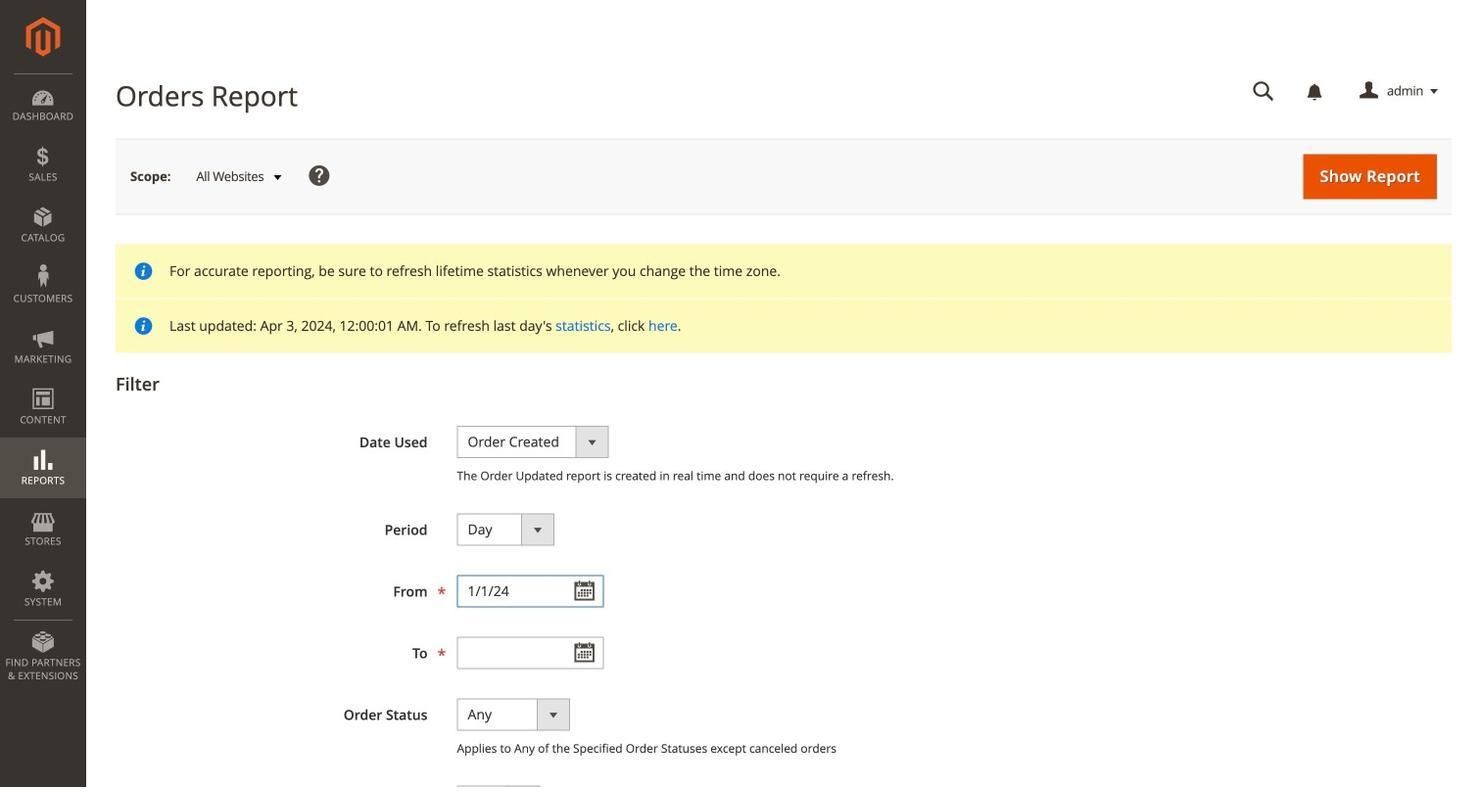 Task type: locate. For each thing, give the bounding box(es) containing it.
magento admin panel image
[[26, 17, 60, 57]]

menu bar
[[0, 73, 86, 693]]

None text field
[[1239, 74, 1288, 109], [457, 575, 604, 608], [457, 637, 604, 669], [1239, 74, 1288, 109], [457, 575, 604, 608], [457, 637, 604, 669]]



